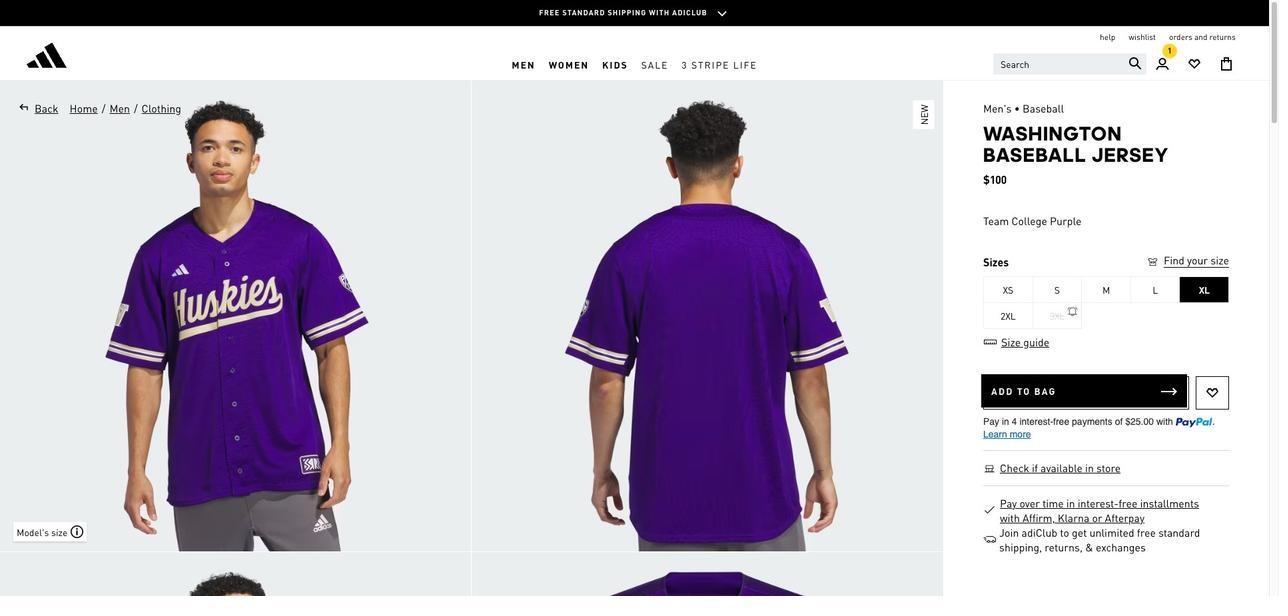 Task type: describe. For each thing, give the bounding box(es) containing it.
free standard shipping with adiclub
[[539, 8, 708, 17]]

s
[[1055, 284, 1061, 296]]

add
[[992, 385, 1014, 397]]

sale
[[642, 58, 669, 70]]

adiclub
[[1022, 526, 1058, 540]]

model's
[[17, 526, 49, 538]]

xl
[[1200, 284, 1210, 296]]

model's size button
[[13, 523, 87, 542]]

men link
[[109, 101, 131, 117]]

to
[[1018, 385, 1032, 397]]

in for store
[[1086, 461, 1095, 475]]

0 vertical spatial baseball
[[1023, 101, 1065, 115]]

with
[[649, 8, 670, 17]]

1 link
[[1147, 43, 1179, 80]]

women
[[549, 58, 589, 70]]

xs
[[1004, 284, 1014, 296]]

1
[[1168, 45, 1173, 55]]

1 / from the left
[[102, 101, 106, 115]]

men
[[512, 58, 536, 70]]

time
[[1043, 497, 1064, 511]]

team
[[984, 214, 1010, 228]]

sale link
[[635, 49, 676, 80]]

over
[[1020, 497, 1041, 511]]

men's
[[984, 101, 1012, 115]]

add to bag button
[[982, 375, 1188, 408]]

2 / from the left
[[134, 101, 138, 115]]

in for interest-
[[1067, 497, 1076, 511]]

join
[[1000, 526, 1020, 540]]

help
[[1101, 32, 1116, 42]]

help link
[[1101, 32, 1116, 43]]

kids link
[[596, 49, 635, 80]]

join adiclub to get unlimited free standard shipping, returns, & exchanges
[[1000, 526, 1201, 555]]

men
[[110, 101, 130, 115]]

team college purple
[[984, 214, 1082, 228]]

standard
[[563, 8, 606, 17]]

1 vertical spatial baseball
[[984, 143, 1087, 167]]

clothing link
[[141, 101, 182, 117]]

your
[[1188, 253, 1209, 267]]

or
[[1093, 511, 1103, 525]]

orders
[[1170, 32, 1193, 42]]

size inside model's size button
[[51, 526, 68, 538]]

check if available in store button
[[1000, 461, 1122, 476]]

3
[[682, 58, 688, 70]]

to
[[1061, 526, 1070, 540]]

find your size image
[[1147, 256, 1160, 269]]

shipping,
[[1000, 541, 1043, 555]]

stripe
[[692, 58, 730, 70]]

returns,
[[1045, 541, 1083, 555]]

2xl button
[[985, 303, 1034, 329]]

back link
[[13, 101, 59, 117]]

get
[[1073, 526, 1088, 540]]

men's • baseball washington baseball jersey $100
[[984, 101, 1170, 187]]

home link
[[69, 101, 98, 117]]

free for interest-
[[1119, 497, 1138, 511]]

find your size button
[[1147, 253, 1230, 270]]

main navigation element
[[304, 49, 966, 80]]

adiclub
[[673, 8, 708, 17]]

back
[[35, 101, 58, 115]]



Task type: vqa. For each thing, say whether or not it's contained in the screenshot.
Women at the top
yes



Task type: locate. For each thing, give the bounding box(es) containing it.
baseball up $100
[[984, 143, 1087, 167]]

home / men / clothing
[[70, 101, 181, 115]]

3xl button
[[1034, 303, 1083, 329]]

0 vertical spatial in
[[1086, 461, 1095, 475]]

installments
[[1141, 497, 1200, 511]]

women link
[[542, 49, 596, 80]]

afterpay
[[1106, 511, 1145, 525]]

find your size
[[1165, 253, 1230, 267]]

1 vertical spatial in
[[1067, 497, 1076, 511]]

1 horizontal spatial in
[[1086, 461, 1095, 475]]

free down afterpay
[[1138, 526, 1157, 540]]

new
[[919, 105, 931, 125]]

shipping
[[608, 8, 647, 17]]

jersey
[[1092, 143, 1170, 167]]

s button
[[1034, 277, 1083, 303]]

men link
[[505, 49, 542, 80]]

pay over time in interest-free installments with affirm, klarna or afterpay
[[1001, 497, 1200, 525]]

college
[[1012, 214, 1048, 228]]

0 vertical spatial size
[[1211, 253, 1230, 267]]

$100
[[984, 173, 1007, 187]]

size right model's
[[51, 526, 68, 538]]

m
[[1103, 284, 1111, 296]]

in inside pay over time in interest-free installments with affirm, klarna or afterpay
[[1067, 497, 1076, 511]]

0 horizontal spatial in
[[1067, 497, 1076, 511]]

free inside join adiclub to get unlimited free standard shipping, returns, & exchanges
[[1138, 526, 1157, 540]]

0 horizontal spatial /
[[102, 101, 106, 115]]

1 vertical spatial free
[[1138, 526, 1157, 540]]

size
[[1211, 253, 1230, 267], [51, 526, 68, 538]]

unlimited
[[1090, 526, 1135, 540]]

life
[[734, 58, 758, 70]]

standard
[[1159, 526, 1201, 540]]

add to bag
[[992, 385, 1057, 397]]

sizes
[[984, 255, 1009, 269]]

home
[[70, 101, 98, 115]]

size inside find your size button
[[1211, 253, 1230, 267]]

returns
[[1210, 32, 1237, 42]]

in inside button
[[1086, 461, 1095, 475]]

1 horizontal spatial size
[[1211, 253, 1230, 267]]

0 horizontal spatial size
[[51, 526, 68, 538]]

in up klarna
[[1067, 497, 1076, 511]]

m button
[[1083, 277, 1132, 303]]

if
[[1033, 461, 1039, 475]]

guide
[[1024, 335, 1050, 349]]

store
[[1097, 461, 1121, 475]]

affirm,
[[1023, 511, 1056, 525]]

interest-
[[1078, 497, 1119, 511]]

•
[[1015, 101, 1021, 115]]

free up afterpay
[[1119, 497, 1138, 511]]

purple
[[1051, 214, 1082, 228]]

Search field
[[994, 53, 1147, 75]]

orders and returns
[[1170, 32, 1237, 42]]

wishlist link
[[1129, 32, 1157, 43]]

in left store
[[1086, 461, 1095, 475]]

free
[[1119, 497, 1138, 511], [1138, 526, 1157, 540]]

/
[[102, 101, 106, 115], [134, 101, 138, 115]]

check
[[1001, 461, 1030, 475]]

free for unlimited
[[1138, 526, 1157, 540]]

3 stripe life link
[[676, 49, 764, 80]]

xl button
[[1181, 277, 1230, 303]]

in
[[1086, 461, 1095, 475], [1067, 497, 1076, 511]]

with
[[1001, 511, 1021, 525]]

size right your
[[1211, 253, 1230, 267]]

/ left men
[[102, 101, 106, 115]]

purple washington baseball jersey image
[[0, 81, 471, 552], [472, 81, 943, 552], [0, 553, 471, 597], [472, 553, 943, 597]]

free inside pay over time in interest-free installments with affirm, klarna or afterpay
[[1119, 497, 1138, 511]]

exchanges
[[1097, 541, 1147, 555]]

klarna
[[1058, 511, 1090, 525]]

clothing
[[142, 101, 181, 115]]

pay
[[1001, 497, 1018, 511]]

/ right men
[[134, 101, 138, 115]]

bag
[[1035, 385, 1057, 397]]

size guide
[[1002, 335, 1050, 349]]

size guide link
[[984, 335, 1051, 349]]

size
[[1002, 335, 1021, 349]]

free
[[539, 8, 560, 17]]

find
[[1165, 253, 1185, 267]]

l
[[1153, 284, 1159, 296]]

and
[[1195, 32, 1208, 42]]

1 horizontal spatial /
[[134, 101, 138, 115]]

1 vertical spatial size
[[51, 526, 68, 538]]

0 vertical spatial free
[[1119, 497, 1138, 511]]

available
[[1041, 461, 1083, 475]]

l button
[[1132, 277, 1181, 303]]

xs button
[[985, 277, 1034, 303]]

&
[[1086, 541, 1094, 555]]

baseball
[[1023, 101, 1065, 115], [984, 143, 1087, 167]]

3 stripe life
[[682, 58, 758, 70]]

orders and returns link
[[1170, 32, 1237, 43]]

check if available in store
[[1001, 461, 1121, 475]]

model's size
[[17, 526, 68, 538]]

baseball right •
[[1023, 101, 1065, 115]]

2xl
[[1001, 310, 1016, 322]]



